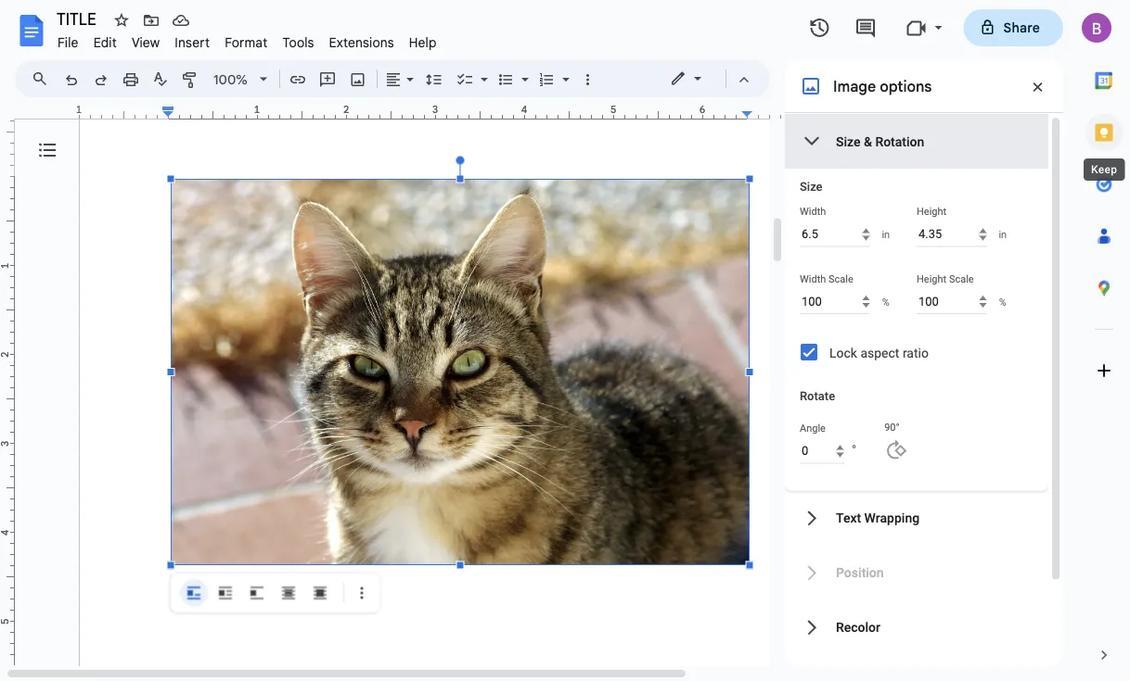 Task type: vqa. For each thing, say whether or not it's contained in the screenshot.
Styles list. Normal text selected. option
no



Task type: locate. For each thing, give the bounding box(es) containing it.
height
[[917, 206, 946, 218], [917, 273, 946, 285]]

view menu item
[[124, 32, 167, 53]]

1 horizontal spatial %
[[999, 296, 1006, 308]]

scale up height scale, measured in percents. value must be between 0.9 and 1519 text field
[[949, 273, 974, 285]]

width
[[800, 206, 826, 218], [800, 273, 826, 285]]

tools menu item
[[275, 32, 322, 53]]

menu bar containing file
[[50, 24, 444, 55]]

in right width, measured in inches. value must be between 0.01 and 66 text box
[[882, 229, 890, 241]]

height up height scale, measured in percents. value must be between 0.9 and 1519 text field
[[917, 273, 946, 285]]

1 width from the top
[[800, 206, 826, 218]]

% for height scale
[[999, 296, 1006, 308]]

1 % from the left
[[882, 296, 890, 308]]

°
[[851, 443, 857, 459]]

wrapping
[[864, 511, 920, 526]]

size
[[836, 134, 860, 149], [800, 180, 823, 194]]

width up 'width scale, measured in percents. value must be between 0.9 and 1016' text box at right
[[800, 273, 826, 285]]

height for height
[[917, 206, 946, 218]]

2 in from the left
[[999, 229, 1007, 241]]

1 vertical spatial width
[[800, 273, 826, 285]]

% right height scale, measured in percents. value must be between 0.9 and 1519 text field
[[999, 296, 1006, 308]]

scale
[[829, 273, 853, 285], [949, 273, 974, 285]]

2 scale from the left
[[949, 273, 974, 285]]

0 horizontal spatial size
[[800, 180, 823, 194]]

%
[[882, 296, 890, 308], [999, 296, 1006, 308]]

height scale
[[917, 273, 974, 285]]

2 height from the top
[[917, 273, 946, 285]]

position tab
[[785, 546, 1048, 601]]

Break text radio
[[243, 580, 271, 608]]

ratio
[[903, 346, 929, 361]]

image options
[[833, 77, 932, 96]]

menu bar banner
[[0, 0, 1130, 682]]

size up width, measured in inches. value must be between 0.01 and 66 text box
[[800, 180, 823, 194]]

in right height, measured in inches. value must be between 0.01 and 66 text box
[[999, 229, 1007, 241]]

text
[[836, 511, 861, 526]]

keep
[[1091, 163, 1117, 176]]

% right 'width scale, measured in percents. value must be between 0.9 and 1016' text box at right
[[882, 296, 890, 308]]

scale for height scale
[[949, 273, 974, 285]]

0 vertical spatial width
[[800, 206, 826, 218]]

width up width, measured in inches. value must be between 0.01 and 66 text box
[[800, 206, 826, 218]]

menu bar
[[50, 24, 444, 55]]

image options section
[[785, 60, 1063, 682]]

in
[[882, 229, 890, 241], [999, 229, 1007, 241]]

toolbar
[[174, 580, 376, 608]]

1 scale from the left
[[829, 273, 853, 285]]

0 vertical spatial size
[[836, 134, 860, 149]]

1 horizontal spatial size
[[836, 134, 860, 149]]

scale up 'width scale, measured in percents. value must be between 0.9 and 1016' text box at right
[[829, 273, 853, 285]]

option group
[[180, 580, 334, 608]]

0 vertical spatial height
[[917, 206, 946, 218]]

% for width scale
[[882, 296, 890, 308]]

height up height, measured in inches. value must be between 0.01 and 66 text box
[[917, 206, 946, 218]]

tab
[[785, 655, 1048, 682]]

text wrapping
[[836, 511, 920, 526]]

edit menu item
[[86, 32, 124, 53]]

size left &
[[836, 134, 860, 149]]

1 horizontal spatial in
[[999, 229, 1007, 241]]

scale for width scale
[[829, 273, 853, 285]]

size inside tab
[[836, 134, 860, 149]]

&
[[864, 134, 872, 149]]

size & rotation
[[836, 134, 924, 149]]

2 width from the top
[[800, 273, 826, 285]]

In line radio
[[180, 580, 208, 608]]

text wrapping tab
[[785, 491, 1048, 546]]

0 horizontal spatial scale
[[829, 273, 853, 285]]

Height Scale, measured in percents. Value must be between 0.9 and 1519 text field
[[917, 289, 987, 315]]

insert menu item
[[167, 32, 217, 53]]

0 horizontal spatial in
[[882, 229, 890, 241]]

2 % from the left
[[999, 296, 1006, 308]]

tab list
[[1078, 55, 1130, 630]]

file menu item
[[50, 32, 86, 53]]

Width Scale, measured in percents. Value must be between 0.9 and 1016 text field
[[800, 289, 870, 315]]

option group inside image options application
[[180, 580, 334, 608]]

1 height from the top
[[917, 206, 946, 218]]

file
[[58, 34, 79, 51]]

size & rotation tab
[[785, 114, 1048, 169]]

1 in from the left
[[882, 229, 890, 241]]

help
[[409, 34, 437, 51]]

options
[[880, 77, 932, 96]]

1 horizontal spatial scale
[[949, 273, 974, 285]]

extensions menu item
[[322, 32, 401, 53]]

mode and view toolbar
[[656, 60, 759, 97]]

1 vertical spatial size
[[800, 180, 823, 194]]

recolor
[[836, 620, 880, 636]]

Behind text radio
[[275, 580, 302, 608]]

1 vertical spatial height
[[917, 273, 946, 285]]

right margin image
[[742, 105, 836, 119]]

position
[[836, 566, 884, 581]]

0 horizontal spatial %
[[882, 296, 890, 308]]

Star checkbox
[[109, 7, 135, 33]]



Task type: describe. For each thing, give the bounding box(es) containing it.
view
[[132, 34, 160, 51]]

size for size & rotation
[[836, 134, 860, 149]]

Menus field
[[23, 66, 64, 92]]

insert image image
[[347, 66, 369, 92]]

Lock aspect ratio checkbox
[[801, 344, 817, 361]]

width scale
[[800, 273, 853, 285]]

aspect
[[860, 346, 899, 361]]

line & paragraph spacing image
[[424, 66, 445, 92]]

top margin image
[[0, 88, 14, 182]]

menu bar inside menu bar banner
[[50, 24, 444, 55]]

size for size
[[800, 180, 823, 194]]

left margin image
[[80, 105, 173, 119]]

tab list inside menu bar banner
[[1078, 55, 1130, 630]]

Wrap text radio
[[212, 580, 239, 608]]

width for width scale
[[800, 273, 826, 285]]

height for height scale
[[917, 273, 946, 285]]

lock
[[829, 346, 857, 361]]

main toolbar
[[55, 0, 602, 232]]

rotation
[[875, 134, 924, 149]]

In front of text radio
[[306, 580, 334, 608]]

bulleted list menu image
[[517, 67, 529, 73]]

format menu item
[[217, 32, 275, 53]]

image
[[833, 77, 876, 96]]

format
[[225, 34, 268, 51]]

width for width
[[800, 206, 826, 218]]

1
[[76, 103, 82, 116]]

angle
[[800, 423, 826, 435]]

extensions
[[329, 34, 394, 51]]

rotate
[[800, 390, 835, 404]]

edit
[[93, 34, 117, 51]]

Angle, measured in degrees. Value must be between 0 and 360 text field
[[800, 439, 844, 464]]

share button
[[964, 9, 1063, 46]]

Zoom field
[[206, 66, 276, 94]]

recolor tab
[[785, 601, 1048, 655]]

in for width
[[882, 229, 890, 241]]

lock aspect ratio
[[829, 346, 929, 361]]

help menu item
[[401, 32, 444, 53]]

Rename text field
[[50, 7, 107, 30]]

in for height
[[999, 229, 1007, 241]]

numbered list menu image
[[558, 67, 570, 73]]

tools
[[282, 34, 314, 51]]

90°
[[884, 422, 900, 434]]

Width, measured in inches. Value must be between 0.01 and 66 text field
[[800, 222, 870, 247]]

insert
[[175, 34, 210, 51]]

Height, measured in inches. Value must be between 0.01 and 66 text field
[[917, 222, 987, 247]]

Zoom text field
[[209, 67, 253, 93]]

share
[[1003, 19, 1040, 36]]

image options application
[[0, 0, 1130, 682]]



